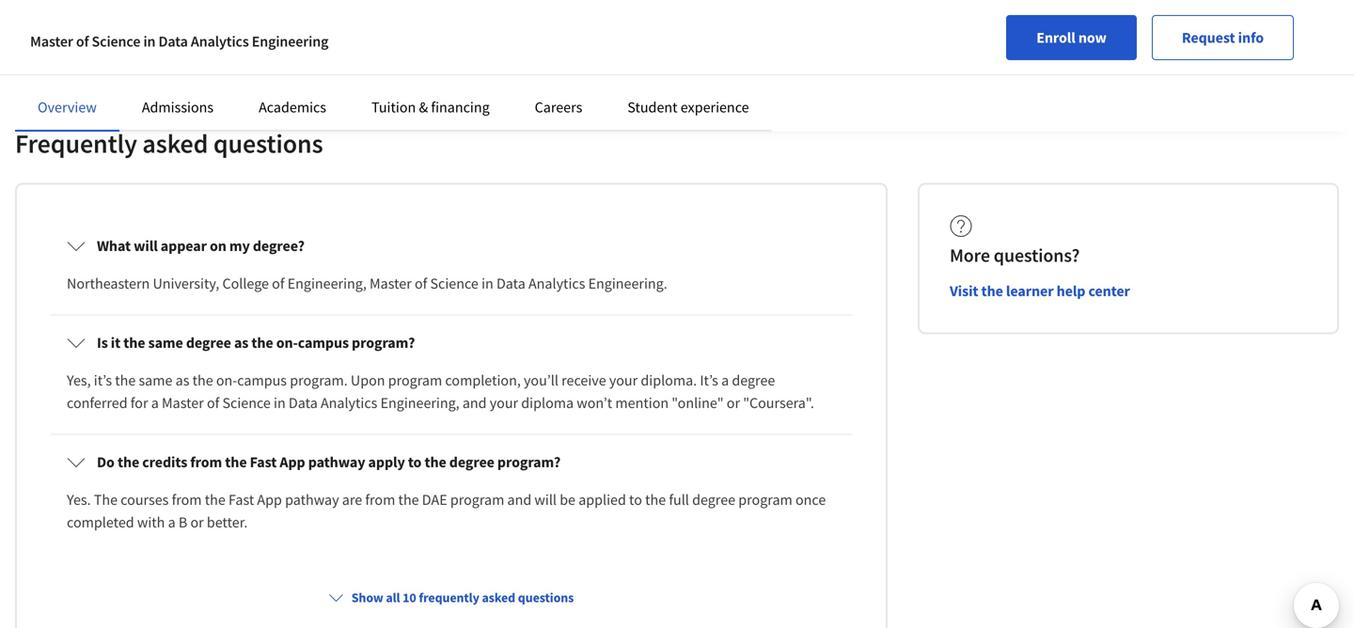 Task type: describe. For each thing, give the bounding box(es) containing it.
yes, it's the same as the on-campus program. upon program completion, you'll receive your diploma. it's a degree conferred for a master of science in data analytics engineering, and your diploma won't mention "online" or "coursera".
[[67, 371, 814, 413]]

show all 10 frequently asked questions
[[352, 589, 574, 606]]

experience
[[681, 98, 749, 117]]

master inside yes, it's the same as the on-campus program. upon program completion, you'll receive your diploma. it's a degree conferred for a master of science in data analytics engineering, and your diploma won't mention "online" or "coursera".
[[162, 394, 204, 413]]

college
[[222, 274, 269, 293]]

&
[[419, 98, 428, 117]]

engineering.
[[588, 274, 667, 293]]

student
[[628, 98, 678, 117]]

courses
[[121, 491, 169, 509]]

is it the same degree as the on-campus program?
[[97, 334, 415, 352]]

pathway for apply
[[308, 453, 365, 472]]

overview link
[[38, 98, 97, 117]]

applied
[[579, 491, 626, 509]]

0 horizontal spatial your
[[490, 394, 518, 413]]

as inside is it the same degree as the on-campus program? dropdown button
[[234, 334, 249, 352]]

collapsed list
[[47, 215, 856, 558]]

same for degree
[[148, 334, 183, 352]]

won't
[[577, 394, 612, 413]]

receive
[[562, 371, 606, 390]]

what will appear on my degree?
[[97, 237, 305, 256]]

"coursera".
[[743, 394, 814, 413]]

program.
[[290, 371, 348, 390]]

2 horizontal spatial science
[[430, 274, 479, 293]]

data inside yes, it's the same as the on-campus program. upon program completion, you'll receive your diploma. it's a degree conferred for a master of science in data analytics engineering, and your diploma won't mention "online" or "coursera".
[[289, 394, 318, 413]]

conferred
[[67, 394, 128, 413]]

do
[[97, 453, 115, 472]]

0 vertical spatial in
[[143, 32, 156, 51]]

0 horizontal spatial engineering,
[[288, 274, 367, 293]]

all
[[386, 589, 400, 606]]

and inside yes, it's the same as the on-campus program. upon program completion, you'll receive your diploma. it's a degree conferred for a master of science in data analytics engineering, and your diploma won't mention "online" or "coursera".
[[463, 394, 487, 413]]

diploma.
[[641, 371, 697, 390]]

you'll
[[524, 371, 559, 390]]

visit
[[950, 282, 979, 301]]

tuition & financing
[[372, 98, 490, 117]]

tuition & financing link
[[372, 98, 490, 117]]

questions?
[[994, 244, 1080, 267]]

of right college
[[272, 274, 285, 293]]

student experience
[[628, 98, 749, 117]]

learner
[[1006, 282, 1054, 301]]

questions inside dropdown button
[[518, 589, 574, 606]]

will inside dropdown button
[[134, 237, 158, 256]]

frequently asked questions
[[15, 127, 323, 160]]

1 vertical spatial in
[[482, 274, 494, 293]]

be
[[560, 491, 576, 509]]

on- inside yes, it's the same as the on-campus program. upon program completion, you'll receive your diploma. it's a degree conferred for a master of science in data analytics engineering, and your diploma won't mention "online" or "coursera".
[[216, 371, 237, 390]]

"online"
[[672, 394, 724, 413]]

request info
[[1182, 28, 1264, 47]]

academics
[[259, 98, 326, 117]]

info
[[1238, 28, 1264, 47]]

0 vertical spatial analytics
[[191, 32, 249, 51]]

what
[[97, 237, 131, 256]]

full
[[669, 491, 689, 509]]

1 horizontal spatial your
[[609, 371, 638, 390]]

my
[[229, 237, 250, 256]]

northeastern
[[67, 274, 150, 293]]

visit the learner help center link
[[950, 280, 1130, 303]]

pathway for are
[[285, 491, 339, 509]]

what will appear on my degree? button
[[52, 220, 851, 272]]

and inside yes. the courses from the fast app pathway are from the dae program and will be applied to the full degree program once completed with a b or better.
[[507, 491, 532, 509]]

asked inside dropdown button
[[482, 589, 515, 606]]

careers
[[535, 98, 582, 117]]

1 horizontal spatial program?
[[497, 453, 561, 472]]

campus inside dropdown button
[[298, 334, 349, 352]]

engineering
[[252, 32, 329, 51]]

show
[[352, 589, 383, 606]]

appear
[[161, 237, 207, 256]]

more
[[950, 244, 990, 267]]

frequently
[[15, 127, 137, 160]]

show all 10 frequently asked questions button
[[321, 581, 581, 615]]

on
[[210, 237, 226, 256]]

do the credits from the fast app pathway apply to the degree program?
[[97, 453, 561, 472]]

degree inside yes. the courses from the fast app pathway are from the dae program and will be applied to the full degree program once completed with a b or better.
[[692, 491, 736, 509]]

2 horizontal spatial program
[[739, 491, 793, 509]]

request info button
[[1152, 15, 1294, 60]]

of inside yes, it's the same as the on-campus program. upon program completion, you'll receive your diploma. it's a degree conferred for a master of science in data analytics engineering, and your diploma won't mention "online" or "coursera".
[[207, 394, 219, 413]]

degree?
[[253, 237, 305, 256]]

it
[[111, 334, 121, 352]]

same for as
[[139, 371, 173, 390]]

are
[[342, 491, 362, 509]]

yes,
[[67, 371, 91, 390]]

mention
[[615, 394, 669, 413]]

it's
[[700, 371, 718, 390]]

on- inside is it the same degree as the on-campus program? dropdown button
[[276, 334, 298, 352]]

visit the learner help center
[[950, 282, 1130, 301]]

1 vertical spatial a
[[151, 394, 159, 413]]

now
[[1079, 28, 1107, 47]]

1 horizontal spatial program
[[450, 491, 504, 509]]

yes. the courses from the fast app pathway are from the dae program and will be applied to the full degree program once completed with a b or better.
[[67, 491, 826, 532]]

to inside yes. the courses from the fast app pathway are from the dae program and will be applied to the full degree program once completed with a b or better.
[[629, 491, 642, 509]]

tuition
[[372, 98, 416, 117]]

completed
[[67, 513, 134, 532]]

degree inside yes, it's the same as the on-campus program. upon program completion, you'll receive your diploma. it's a degree conferred for a master of science in data analytics engineering, and your diploma won't mention "online" or "coursera".
[[732, 371, 775, 390]]

master of science in data analytics engineering
[[30, 32, 329, 51]]

from for courses
[[172, 491, 202, 509]]

diploma
[[521, 394, 574, 413]]

completion,
[[445, 371, 521, 390]]

help
[[1057, 282, 1086, 301]]

or inside yes, it's the same as the on-campus program. upon program completion, you'll receive your diploma. it's a degree conferred for a master of science in data analytics engineering, and your diploma won't mention "online" or "coursera".
[[727, 394, 740, 413]]



Task type: locate. For each thing, give the bounding box(es) containing it.
1 horizontal spatial questions
[[518, 589, 574, 606]]

from right credits
[[190, 453, 222, 472]]

enroll now
[[1037, 28, 1107, 47]]

program inside yes, it's the same as the on-campus program. upon program completion, you'll receive your diploma. it's a degree conferred for a master of science in data analytics engineering, and your diploma won't mention "online" or "coursera".
[[388, 371, 442, 390]]

engineering, inside yes, it's the same as the on-campus program. upon program completion, you'll receive your diploma. it's a degree conferred for a master of science in data analytics engineering, and your diploma won't mention "online" or "coursera".
[[380, 394, 460, 413]]

a inside yes. the courses from the fast app pathway are from the dae program and will be applied to the full degree program once completed with a b or better.
[[168, 513, 176, 532]]

1 horizontal spatial as
[[234, 334, 249, 352]]

0 vertical spatial your
[[609, 371, 638, 390]]

0 vertical spatial questions
[[213, 127, 323, 160]]

program right upon
[[388, 371, 442, 390]]

degree up "coursera".
[[732, 371, 775, 390]]

fast for courses
[[229, 491, 254, 509]]

app for apply
[[280, 453, 305, 472]]

will left be
[[535, 491, 557, 509]]

2 horizontal spatial a
[[721, 371, 729, 390]]

0 vertical spatial as
[[234, 334, 249, 352]]

0 vertical spatial fast
[[250, 453, 277, 472]]

pathway left are
[[285, 491, 339, 509]]

10
[[403, 589, 416, 606]]

0 horizontal spatial a
[[151, 394, 159, 413]]

0 horizontal spatial program
[[388, 371, 442, 390]]

0 horizontal spatial campus
[[237, 371, 287, 390]]

app inside dropdown button
[[280, 453, 305, 472]]

2 vertical spatial science
[[222, 394, 271, 413]]

your up mention
[[609, 371, 638, 390]]

to inside dropdown button
[[408, 453, 422, 472]]

1 vertical spatial and
[[507, 491, 532, 509]]

as inside yes, it's the same as the on-campus program. upon program completion, you'll receive your diploma. it's a degree conferred for a master of science in data analytics engineering, and your diploma won't mention "online" or "coursera".
[[176, 371, 189, 390]]

from right are
[[365, 491, 395, 509]]

from inside dropdown button
[[190, 453, 222, 472]]

and left be
[[507, 491, 532, 509]]

credits
[[142, 453, 187, 472]]

university,
[[153, 274, 219, 293]]

1 horizontal spatial master
[[162, 394, 204, 413]]

campus inside yes, it's the same as the on-campus program. upon program completion, you'll receive your diploma. it's a degree conferred for a master of science in data analytics engineering, and your diploma won't mention "online" or "coursera".
[[237, 371, 287, 390]]

0 horizontal spatial on-
[[216, 371, 237, 390]]

your
[[609, 371, 638, 390], [490, 394, 518, 413]]

more questions?
[[950, 244, 1080, 267]]

0 vertical spatial asked
[[142, 127, 208, 160]]

academics link
[[259, 98, 326, 117]]

1 vertical spatial as
[[176, 371, 189, 390]]

1 vertical spatial asked
[[482, 589, 515, 606]]

center
[[1089, 282, 1130, 301]]

0 horizontal spatial analytics
[[191, 32, 249, 51]]

1 vertical spatial will
[[535, 491, 557, 509]]

master up overview
[[30, 32, 73, 51]]

1 vertical spatial same
[[139, 371, 173, 390]]

same right it
[[148, 334, 183, 352]]

0 vertical spatial app
[[280, 453, 305, 472]]

analytics inside yes, it's the same as the on-campus program. upon program completion, you'll receive your diploma. it's a degree conferred for a master of science in data analytics engineering, and your diploma won't mention "online" or "coursera".
[[321, 394, 377, 413]]

or inside yes. the courses from the fast app pathway are from the dae program and will be applied to the full degree program once completed with a b or better.
[[190, 513, 204, 532]]

from for credits
[[190, 453, 222, 472]]

0 horizontal spatial program?
[[352, 334, 415, 352]]

once
[[796, 491, 826, 509]]

is
[[97, 334, 108, 352]]

0 vertical spatial engineering,
[[288, 274, 367, 293]]

0 vertical spatial data
[[158, 32, 188, 51]]

1 horizontal spatial on-
[[276, 334, 298, 352]]

a right for
[[151, 394, 159, 413]]

1 horizontal spatial in
[[274, 394, 286, 413]]

1 vertical spatial questions
[[518, 589, 574, 606]]

analytics left engineering.
[[529, 274, 585, 293]]

to
[[408, 453, 422, 472], [629, 491, 642, 509]]

as right it's
[[176, 371, 189, 390]]

1 vertical spatial or
[[190, 513, 204, 532]]

fast
[[250, 453, 277, 472], [229, 491, 254, 509]]

in down the is it the same degree as the on-campus program?
[[274, 394, 286, 413]]

from
[[190, 453, 222, 472], [172, 491, 202, 509], [365, 491, 395, 509]]

1 horizontal spatial and
[[507, 491, 532, 509]]

fast inside the do the credits from the fast app pathway apply to the degree program? dropdown button
[[250, 453, 277, 472]]

analytics down upon
[[321, 394, 377, 413]]

to right apply
[[408, 453, 422, 472]]

science down what will appear on my degree? dropdown button
[[430, 274, 479, 293]]

frequently
[[419, 589, 479, 606]]

0 vertical spatial a
[[721, 371, 729, 390]]

2 horizontal spatial data
[[497, 274, 526, 293]]

careers link
[[535, 98, 582, 117]]

1 vertical spatial on-
[[216, 371, 237, 390]]

master
[[30, 32, 73, 51], [370, 274, 412, 293], [162, 394, 204, 413]]

2 vertical spatial analytics
[[321, 394, 377, 413]]

data up the admissions link
[[158, 32, 188, 51]]

0 vertical spatial science
[[92, 32, 140, 51]]

0 horizontal spatial and
[[463, 394, 487, 413]]

degree down university,
[[186, 334, 231, 352]]

1 horizontal spatial asked
[[482, 589, 515, 606]]

and
[[463, 394, 487, 413], [507, 491, 532, 509]]

pathway
[[308, 453, 365, 472], [285, 491, 339, 509]]

the
[[94, 491, 118, 509]]

asked
[[142, 127, 208, 160], [482, 589, 515, 606]]

0 vertical spatial or
[[727, 394, 740, 413]]

1 vertical spatial master
[[370, 274, 412, 293]]

1 horizontal spatial science
[[222, 394, 271, 413]]

1 horizontal spatial campus
[[298, 334, 349, 352]]

will right what
[[134, 237, 158, 256]]

0 vertical spatial campus
[[298, 334, 349, 352]]

is it the same degree as the on-campus program? button
[[52, 317, 851, 369]]

1 vertical spatial to
[[629, 491, 642, 509]]

and down completion, at the bottom of page
[[463, 394, 487, 413]]

program right the dae
[[450, 491, 504, 509]]

analytics left engineering on the left top
[[191, 32, 249, 51]]

same inside dropdown button
[[148, 334, 183, 352]]

in down what will appear on my degree? dropdown button
[[482, 274, 494, 293]]

1 vertical spatial campus
[[237, 371, 287, 390]]

engineering, down upon
[[380, 394, 460, 413]]

0 horizontal spatial in
[[143, 32, 156, 51]]

questions
[[213, 127, 323, 160], [518, 589, 574, 606]]

0 horizontal spatial data
[[158, 32, 188, 51]]

it's
[[94, 371, 112, 390]]

to right applied
[[629, 491, 642, 509]]

better.
[[207, 513, 248, 532]]

overview
[[38, 98, 97, 117]]

pathway inside yes. the courses from the fast app pathway are from the dae program and will be applied to the full degree program once completed with a b or better.
[[285, 491, 339, 509]]

master right for
[[162, 394, 204, 413]]

your down completion, at the bottom of page
[[490, 394, 518, 413]]

engineering,
[[288, 274, 367, 293], [380, 394, 460, 413]]

as down college
[[234, 334, 249, 352]]

1 horizontal spatial will
[[535, 491, 557, 509]]

program? up be
[[497, 453, 561, 472]]

program left once
[[739, 491, 793, 509]]

0 vertical spatial and
[[463, 394, 487, 413]]

0 vertical spatial pathway
[[308, 453, 365, 472]]

pathway up are
[[308, 453, 365, 472]]

1 vertical spatial app
[[257, 491, 282, 509]]

yes.
[[67, 491, 91, 509]]

of down what will appear on my degree? dropdown button
[[415, 274, 427, 293]]

northeastern university, college of engineering, master of science in data analytics engineering.
[[67, 274, 667, 293]]

program?
[[352, 334, 415, 352], [497, 453, 561, 472]]

the
[[981, 282, 1003, 301], [123, 334, 145, 352], [251, 334, 273, 352], [115, 371, 136, 390], [192, 371, 213, 390], [118, 453, 139, 472], [225, 453, 247, 472], [425, 453, 446, 472], [205, 491, 226, 509], [398, 491, 419, 509], [645, 491, 666, 509]]

in up the admissions link
[[143, 32, 156, 51]]

1 vertical spatial analytics
[[529, 274, 585, 293]]

0 vertical spatial will
[[134, 237, 158, 256]]

1 vertical spatial engineering,
[[380, 394, 460, 413]]

1 vertical spatial science
[[430, 274, 479, 293]]

admissions link
[[142, 98, 214, 117]]

request
[[1182, 28, 1235, 47]]

app inside yes. the courses from the fast app pathway are from the dae program and will be applied to the full degree program once completed with a b or better.
[[257, 491, 282, 509]]

0 horizontal spatial master
[[30, 32, 73, 51]]

0 vertical spatial program?
[[352, 334, 415, 352]]

2 vertical spatial master
[[162, 394, 204, 413]]

0 horizontal spatial as
[[176, 371, 189, 390]]

same inside yes, it's the same as the on-campus program. upon program completion, you'll receive your diploma. it's a degree conferred for a master of science in data analytics engineering, and your diploma won't mention "online" or "coursera".
[[139, 371, 173, 390]]

0 horizontal spatial asked
[[142, 127, 208, 160]]

engineering, down degree?
[[288, 274, 367, 293]]

1 vertical spatial pathway
[[285, 491, 339, 509]]

1 horizontal spatial or
[[727, 394, 740, 413]]

app
[[280, 453, 305, 472], [257, 491, 282, 509]]

program? up upon
[[352, 334, 415, 352]]

1 horizontal spatial data
[[289, 394, 318, 413]]

on- down the is it the same degree as the on-campus program?
[[216, 371, 237, 390]]

2 horizontal spatial in
[[482, 274, 494, 293]]

0 horizontal spatial or
[[190, 513, 204, 532]]

2 vertical spatial data
[[289, 394, 318, 413]]

data down program. at the bottom of the page
[[289, 394, 318, 413]]

of right for
[[207, 394, 219, 413]]

from up b
[[172, 491, 202, 509]]

or right b
[[190, 513, 204, 532]]

will
[[134, 237, 158, 256], [535, 491, 557, 509]]

enroll
[[1037, 28, 1076, 47]]

or right "online"
[[727, 394, 740, 413]]

apply
[[368, 453, 405, 472]]

fast inside yes. the courses from the fast app pathway are from the dae program and will be applied to the full degree program once completed with a b or better.
[[229, 491, 254, 509]]

for
[[131, 394, 148, 413]]

in inside yes, it's the same as the on-campus program. upon program completion, you'll receive your diploma. it's a degree conferred for a master of science in data analytics engineering, and your diploma won't mention "online" or "coursera".
[[274, 394, 286, 413]]

science inside yes, it's the same as the on-campus program. upon program completion, you'll receive your diploma. it's a degree conferred for a master of science in data analytics engineering, and your diploma won't mention "online" or "coursera".
[[222, 394, 271, 413]]

0 horizontal spatial to
[[408, 453, 422, 472]]

app down do the credits from the fast app pathway apply to the degree program?
[[257, 491, 282, 509]]

app down program. at the bottom of the page
[[280, 453, 305, 472]]

1 vertical spatial data
[[497, 274, 526, 293]]

campus up program. at the bottom of the page
[[298, 334, 349, 352]]

degree
[[186, 334, 231, 352], [732, 371, 775, 390], [449, 453, 495, 472], [692, 491, 736, 509]]

degree up yes. the courses from the fast app pathway are from the dae program and will be applied to the full degree program once completed with a b or better.
[[449, 453, 495, 472]]

same up for
[[139, 371, 173, 390]]

or
[[727, 394, 740, 413], [190, 513, 204, 532]]

on- up program. at the bottom of the page
[[276, 334, 298, 352]]

in
[[143, 32, 156, 51], [482, 274, 494, 293], [274, 394, 286, 413]]

program
[[388, 371, 442, 390], [450, 491, 504, 509], [739, 491, 793, 509]]

do the credits from the fast app pathway apply to the degree program? button
[[52, 436, 851, 489]]

degree right full
[[692, 491, 736, 509]]

app for are
[[257, 491, 282, 509]]

0 horizontal spatial science
[[92, 32, 140, 51]]

0 horizontal spatial will
[[134, 237, 158, 256]]

master down what will appear on my degree? dropdown button
[[370, 274, 412, 293]]

asked right frequently
[[482, 589, 515, 606]]

a
[[721, 371, 729, 390], [151, 394, 159, 413], [168, 513, 176, 532]]

2 vertical spatial a
[[168, 513, 176, 532]]

upon
[[351, 371, 385, 390]]

science down the is it the same degree as the on-campus program?
[[222, 394, 271, 413]]

2 horizontal spatial analytics
[[529, 274, 585, 293]]

a left b
[[168, 513, 176, 532]]

0 vertical spatial master
[[30, 32, 73, 51]]

a right it's
[[721, 371, 729, 390]]

will inside yes. the courses from the fast app pathway are from the dae program and will be applied to the full degree program once completed with a b or better.
[[535, 491, 557, 509]]

of up overview
[[76, 32, 89, 51]]

financing
[[431, 98, 490, 117]]

1 horizontal spatial a
[[168, 513, 176, 532]]

1 vertical spatial fast
[[229, 491, 254, 509]]

1 horizontal spatial engineering,
[[380, 394, 460, 413]]

same
[[148, 334, 183, 352], [139, 371, 173, 390]]

0 vertical spatial same
[[148, 334, 183, 352]]

with
[[137, 513, 165, 532]]

fast for credits
[[250, 453, 277, 472]]

2 horizontal spatial master
[[370, 274, 412, 293]]

1 vertical spatial program?
[[497, 453, 561, 472]]

admissions
[[142, 98, 214, 117]]

enroll now button
[[1007, 15, 1137, 60]]

0 vertical spatial on-
[[276, 334, 298, 352]]

data down what will appear on my degree? dropdown button
[[497, 274, 526, 293]]

asked down the admissions link
[[142, 127, 208, 160]]

1 vertical spatial your
[[490, 394, 518, 413]]

1 horizontal spatial analytics
[[321, 394, 377, 413]]

as
[[234, 334, 249, 352], [176, 371, 189, 390]]

science up overview link
[[92, 32, 140, 51]]

campus
[[298, 334, 349, 352], [237, 371, 287, 390]]

pathway inside dropdown button
[[308, 453, 365, 472]]

b
[[179, 513, 187, 532]]

1 horizontal spatial to
[[629, 491, 642, 509]]

2 vertical spatial in
[[274, 394, 286, 413]]

student experience link
[[628, 98, 749, 117]]

dae
[[422, 491, 447, 509]]

0 vertical spatial to
[[408, 453, 422, 472]]

0 horizontal spatial questions
[[213, 127, 323, 160]]

science
[[92, 32, 140, 51], [430, 274, 479, 293], [222, 394, 271, 413]]

campus down the is it the same degree as the on-campus program?
[[237, 371, 287, 390]]



Task type: vqa. For each thing, say whether or not it's contained in the screenshot.
will in dropdown button
yes



